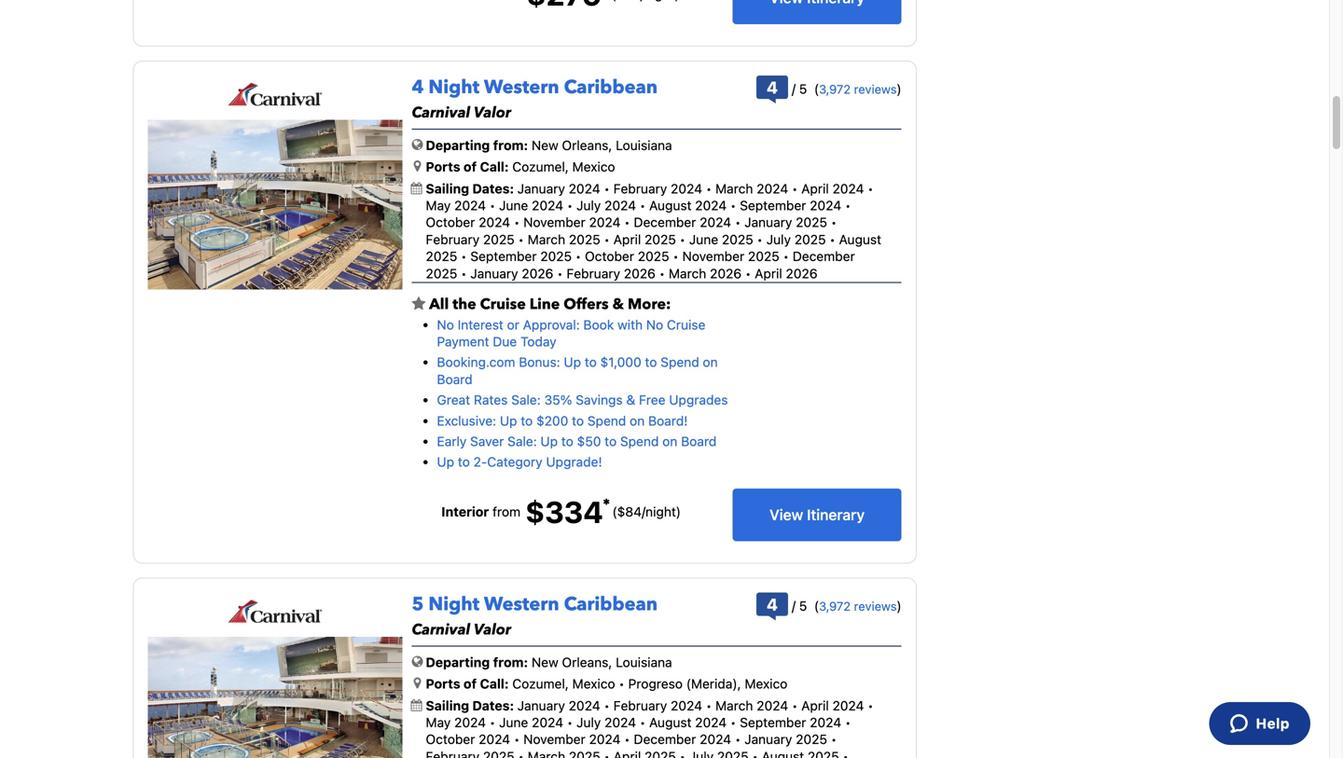 Task type: vqa. For each thing, say whether or not it's contained in the screenshot.
good
no



Task type: describe. For each thing, give the bounding box(es) containing it.
departing for 5 night western caribbean
[[426, 655, 490, 670]]

3,972 reviews link for 4 night western caribbean
[[819, 82, 897, 96]]

5 night western caribbean carnival valor
[[412, 592, 658, 641]]

carnival cruise line image for 5 night western caribbean
[[228, 600, 323, 624]]

ports of call: for 5 night western caribbean
[[426, 677, 509, 692]]

4 2026 from the left
[[786, 266, 818, 281]]

$200
[[536, 413, 568, 428]]

• january 2026 • february 2026 • march 2026 • april 2026
[[457, 266, 818, 281]]

1 vertical spatial october
[[585, 249, 634, 264]]

1 horizontal spatial on
[[663, 434, 678, 449]]

no interest or approval: book with no cruise payment due today booking.com bonus: up to $1,000 to spend on board great rates sale: 35% savings & free upgrades exclusive: up to $200 to spend on board! early saver sale: up to $50 to spend on board up to 2-category upgrade!
[[437, 317, 728, 470]]

$1,000
[[600, 355, 642, 370]]

orleans, for 5 night western caribbean
[[562, 655, 612, 670]]

january 2024 • february 2024 • march 2024 • april 2024 • may 2024 • june 2024 • july 2024 • august 2024 • september 2024 • october 2024 • november 2024 • december 2024 • january 2025 •
[[426, 698, 874, 748]]

departing for 4 night western caribbean
[[426, 138, 490, 153]]

1 vertical spatial september
[[470, 249, 537, 264]]

western for 5
[[484, 592, 559, 618]]

sailing for 5 night western caribbean
[[426, 698, 469, 714]]

• september 2025 • october 2025 • november 2025
[[457, 249, 780, 264]]

/ for 5 night western caribbean
[[792, 599, 796, 614]]

star image
[[412, 297, 426, 312]]

early
[[437, 434, 467, 449]]

line
[[530, 294, 560, 315]]

upgrade!
[[546, 454, 602, 470]]

december 2025
[[426, 249, 855, 281]]

1 vertical spatial november
[[683, 249, 745, 264]]

night for 4
[[429, 75, 480, 100]]

february up the at the top left of page
[[426, 232, 480, 247]]

july for january 2024 • february 2024 • march 2024 • april 2024 • may 2024 • june 2024 • july 2024 • august 2024 • september 2024 • october 2024 • november 2024 • december 2024 • january 2025 • february 2025 • march 2025 • april 2025 • june 2025 • july 2025
[[577, 198, 601, 213]]

call: for 5 night western caribbean
[[480, 677, 509, 692]]

1 vertical spatial on
[[630, 413, 645, 428]]

february up august 2025
[[614, 181, 667, 196]]

due
[[493, 334, 517, 349]]

3,972 for 4 night western caribbean
[[819, 82, 851, 96]]

ports for 4 night western caribbean
[[426, 159, 460, 175]]

globe image for 4 night western caribbean
[[412, 138, 423, 151]]

5 for 4 night western caribbean
[[799, 81, 807, 97]]

november for january 2024 • february 2024 • march 2024 • april 2024 • may 2024 • june 2024 • july 2024 • august 2024 • september 2024 • october 2024 • november 2024 • december 2024 • january 2025 • february 2025 • march 2025 • april 2025 • june 2025 • july 2025
[[524, 215, 586, 230]]

3,972 for 5 night western caribbean
[[819, 600, 851, 614]]

october for january 2024 • february 2024 • march 2024 • april 2024 • may 2024 • june 2024 • july 2024 • august 2024 • september 2024 • october 2024 • november 2024 • december 2024 • january 2025 • february 2025 • march 2025 • april 2025 • june 2025 • july 2025
[[426, 215, 475, 230]]

0 vertical spatial on
[[703, 355, 718, 370]]

valor for 4
[[474, 103, 511, 123]]

cozumel, mexico
[[513, 159, 615, 175]]

to up early saver sale: up to $50 to spend on board link
[[572, 413, 584, 428]]

may for january 2024 • february 2024 • march 2024 • april 2024 • may 2024 • june 2024 • july 2024 • august 2024 • september 2024 • october 2024 • november 2024 • december 2024 • january 2025 • february 2025 • march 2025 • april 2025 • june 2025 • july 2025
[[426, 198, 451, 213]]

3,972 reviews link for 5 night western caribbean
[[819, 600, 897, 614]]

view itinerary link
[[733, 489, 902, 542]]

june for january 2024 • february 2024 • march 2024 • april 2024 • may 2024 • june 2024 • july 2024 • august 2024 • september 2024 • october 2024 • november 2024 • december 2024 • january 2025 •
[[499, 715, 528, 731]]

to right $50
[[605, 434, 617, 449]]

2-
[[474, 454, 487, 470]]

book
[[584, 317, 614, 332]]

december inside december 2025
[[793, 249, 855, 264]]

february inside january 2024 • february 2024 • march 2024 • april 2024 • may 2024 • june 2024 • july 2024 • august 2024 • september 2024 • october 2024 • november 2024 • december 2024 • january 2025 •
[[614, 698, 667, 714]]

to right $1,000 at left top
[[645, 355, 657, 370]]

exclusive: up to $200 to spend on board! link
[[437, 413, 688, 428]]

december for january 2024 • february 2024 • march 2024 • april 2024 • may 2024 • june 2024 • july 2024 • august 2024 • september 2024 • october 2024 • november 2024 • december 2024 • january 2025 • february 2025 • march 2025 • april 2025 • june 2025 • july 2025
[[634, 215, 696, 230]]

cozumel, mexico • progreso (merida), mexico
[[513, 677, 788, 692]]

(merida),
[[686, 677, 741, 692]]

interest
[[458, 317, 504, 332]]

0 horizontal spatial &
[[612, 294, 624, 315]]

or
[[507, 317, 520, 332]]

the
[[453, 294, 476, 315]]

dates: for 5 night western caribbean
[[473, 698, 514, 714]]

1 2026 from the left
[[522, 266, 554, 281]]

2 carnival valor image from the top
[[148, 637, 403, 759]]

booking.com
[[437, 355, 515, 370]]

($84
[[612, 504, 642, 519]]

itinerary
[[807, 506, 865, 524]]

$334
[[525, 494, 603, 530]]

from: for 5 night western caribbean
[[493, 655, 528, 670]]

view itinerary
[[770, 506, 865, 524]]

early saver sale: up to $50 to spend on board link
[[437, 434, 717, 449]]

1 vertical spatial july
[[767, 232, 791, 247]]

rates
[[474, 392, 508, 408]]

map marker image
[[414, 677, 421, 690]]

from: for 4 night western caribbean
[[493, 138, 528, 153]]

interior from $334
[[442, 494, 603, 530]]

calendar image for 4 night western caribbean
[[411, 182, 422, 194]]

departing from: new orleans, louisiana for 4 night western caribbean
[[426, 138, 672, 153]]

april inside january 2024 • february 2024 • march 2024 • april 2024 • may 2024 • june 2024 • july 2024 • august 2024 • september 2024 • october 2024 • november 2024 • december 2024 • january 2025 •
[[802, 698, 829, 714]]

offers
[[564, 294, 609, 315]]

approval:
[[523, 317, 580, 332]]

5 inside 5 night western caribbean carnival valor
[[412, 592, 424, 618]]

up down the $200
[[541, 434, 558, 449]]

interior
[[442, 504, 489, 519]]

today
[[521, 334, 557, 349]]

$50
[[577, 434, 601, 449]]

call: for 4 night western caribbean
[[480, 159, 509, 175]]

2 vertical spatial spend
[[620, 434, 659, 449]]

4 for 5 night western caribbean
[[767, 595, 778, 615]]

1 no from the left
[[437, 317, 454, 332]]

/ for 4 night western caribbean
[[792, 81, 796, 97]]

more:
[[628, 294, 671, 315]]

november for january 2024 • february 2024 • march 2024 • april 2024 • may 2024 • june 2024 • july 2024 • august 2024 • september 2024 • october 2024 • november 2024 • december 2024 • january 2025 •
[[524, 732, 586, 748]]

orleans, for 4 night western caribbean
[[562, 138, 612, 153]]



Task type: locate. For each thing, give the bounding box(es) containing it.
up down 'no interest or approval: book with no cruise payment due today' 'link' at the top of page
[[564, 355, 581, 370]]

cozumel, for cozumel, mexico • progreso (merida), mexico
[[513, 677, 569, 692]]

carnival up map marker icon
[[412, 103, 470, 123]]

caribbean for 5
[[564, 592, 658, 618]]

1 globe image from the top
[[412, 138, 423, 151]]

($84 / night)
[[612, 504, 681, 519]]

night
[[429, 75, 480, 100], [429, 592, 480, 618]]

0 vertical spatial carnival cruise line image
[[228, 82, 323, 107]]

cozumel, down 4 night western caribbean carnival valor
[[513, 159, 569, 175]]

1 horizontal spatial board
[[681, 434, 717, 449]]

2 may from the top
[[426, 715, 451, 731]]

/ 5 ( 3,972 reviews ) for 4 night western caribbean
[[792, 81, 902, 97]]

sailing dates: for 4 night western caribbean
[[426, 181, 517, 196]]

carnival up map marker image
[[412, 620, 470, 641]]

board down board!
[[681, 434, 717, 449]]

1 vertical spatial carnival
[[412, 620, 470, 641]]

2 globe image from the top
[[412, 655, 423, 668]]

orleans, up cozumel, mexico
[[562, 138, 612, 153]]

december for january 2024 • february 2024 • march 2024 • april 2024 • may 2024 • june 2024 • july 2024 • august 2024 • september 2024 • october 2024 • november 2024 • december 2024 • january 2025 •
[[634, 732, 696, 748]]

with
[[618, 317, 643, 332]]

0 vertical spatial call:
[[480, 159, 509, 175]]

up to 2-category upgrade! link
[[437, 454, 602, 470]]

board!
[[648, 413, 688, 428]]

2 call: from the top
[[480, 677, 509, 692]]

0 vertical spatial ports
[[426, 159, 460, 175]]

asterisk image
[[603, 498, 610, 505]]

june inside january 2024 • february 2024 • march 2024 • april 2024 • may 2024 • june 2024 • july 2024 • august 2024 • september 2024 • october 2024 • november 2024 • december 2024 • january 2025 •
[[499, 715, 528, 731]]

sale:
[[511, 392, 541, 408], [508, 434, 537, 449]]

2 sailing dates: from the top
[[426, 698, 517, 714]]

4 inside 4 night western caribbean carnival valor
[[412, 75, 424, 100]]

1 vertical spatial )
[[897, 599, 902, 614]]

5
[[799, 81, 807, 97], [412, 592, 424, 618], [799, 599, 807, 614]]

0 vertical spatial orleans,
[[562, 138, 612, 153]]

caribbean
[[564, 75, 658, 100], [564, 592, 658, 618]]

1 vertical spatial carnival cruise line image
[[228, 600, 323, 624]]

to left the 2-
[[458, 454, 470, 470]]

2 new from the top
[[532, 655, 559, 670]]

2 vertical spatial july
[[577, 715, 601, 731]]

2 horizontal spatial on
[[703, 355, 718, 370]]

1 horizontal spatial &
[[626, 392, 636, 408]]

of
[[464, 159, 477, 175], [464, 677, 477, 692]]

globe image
[[412, 138, 423, 151], [412, 655, 423, 668]]

1 night from the top
[[429, 75, 480, 100]]

dates: for 4 night western caribbean
[[473, 181, 514, 196]]

3,972 reviews link
[[819, 82, 897, 96], [819, 600, 897, 614]]

0 vertical spatial spend
[[661, 355, 699, 370]]

calendar image down map marker image
[[411, 700, 422, 712]]

0 vertical spatial carnival
[[412, 103, 470, 123]]

0 vertical spatial cruise
[[480, 294, 526, 315]]

mexico right (merida), in the bottom right of the page
[[745, 677, 788, 692]]

caribbean for 4
[[564, 75, 658, 100]]

1 vertical spatial louisiana
[[616, 655, 672, 670]]

/
[[792, 81, 796, 97], [642, 504, 646, 519], [792, 599, 796, 614]]

louisiana for 4 night western caribbean
[[616, 138, 672, 153]]

1 western from the top
[[484, 75, 559, 100]]

2 2026 from the left
[[624, 266, 656, 281]]

1 vertical spatial spend
[[588, 413, 626, 428]]

western down interior from $334
[[484, 592, 559, 618]]

0 vertical spatial july
[[577, 198, 601, 213]]

cruise
[[480, 294, 526, 315], [667, 317, 706, 332]]

on down board!
[[663, 434, 678, 449]]

sailing
[[426, 181, 469, 196], [426, 698, 469, 714]]

2 vertical spatial june
[[499, 715, 528, 731]]

on down free
[[630, 413, 645, 428]]

0 vertical spatial louisiana
[[616, 138, 672, 153]]

0 vertical spatial western
[[484, 75, 559, 100]]

valor inside 5 night western caribbean carnival valor
[[474, 620, 511, 641]]

2 3,972 from the top
[[819, 600, 851, 614]]

valor
[[474, 103, 511, 123], [474, 620, 511, 641]]

2 cozumel, from the top
[[513, 677, 569, 692]]

april
[[802, 181, 829, 196], [614, 232, 641, 247], [755, 266, 783, 281], [802, 698, 829, 714]]

1 vertical spatial &
[[626, 392, 636, 408]]

/ 5 ( 3,972 reviews )
[[792, 81, 902, 97], [792, 599, 902, 614]]

bonus:
[[519, 355, 560, 370]]

1 departing from the top
[[426, 138, 490, 153]]

from: down 4 night western caribbean carnival valor
[[493, 138, 528, 153]]

exclusive:
[[437, 413, 496, 428]]

louisiana
[[616, 138, 672, 153], [616, 655, 672, 670]]

reviews for 4 night western caribbean
[[854, 82, 897, 96]]

0 vertical spatial sailing dates:
[[426, 181, 517, 196]]

sailing dates:
[[426, 181, 517, 196], [426, 698, 517, 714]]

1 vertical spatial cozumel,
[[513, 677, 569, 692]]

2 vertical spatial december
[[634, 732, 696, 748]]

november inside 'january 2024 • february 2024 • march 2024 • april 2024 • may 2024 • june 2024 • july 2024 • august 2024 • september 2024 • october 2024 • november 2024 • december 2024 • january 2025 • february 2025 • march 2025 • april 2025 • june 2025 • july 2025'
[[524, 215, 586, 230]]

december inside january 2024 • february 2024 • march 2024 • april 2024 • may 2024 • june 2024 • july 2024 • august 2024 • september 2024 • october 2024 • november 2024 • december 2024 • january 2025 •
[[634, 732, 696, 748]]

western
[[484, 75, 559, 100], [484, 592, 559, 618]]

of right map marker image
[[464, 677, 477, 692]]

ports of call: right map marker icon
[[426, 159, 509, 175]]

1 vertical spatial dates:
[[473, 698, 514, 714]]

ports right map marker image
[[426, 677, 460, 692]]

to down exclusive: up to $200 to spend on board! link
[[562, 434, 574, 449]]

2 no from the left
[[646, 317, 664, 332]]

up down the early
[[437, 454, 454, 470]]

1 vertical spatial from:
[[493, 655, 528, 670]]

1 ports from the top
[[426, 159, 460, 175]]

calendar image for 5 night western caribbean
[[411, 700, 422, 712]]

cozumel, down 5 night western caribbean carnival valor
[[513, 677, 569, 692]]

0 vertical spatial june
[[499, 198, 528, 213]]

1 ( from the top
[[814, 81, 819, 97]]

night inside 4 night western caribbean carnival valor
[[429, 75, 480, 100]]

1 call: from the top
[[480, 159, 509, 175]]

may inside january 2024 • february 2024 • march 2024 • april 2024 • may 2024 • june 2024 • july 2024 • august 2024 • september 2024 • october 2024 • november 2024 • december 2024 • january 2025 •
[[426, 715, 451, 731]]

5 for 5 night western caribbean
[[799, 599, 807, 614]]

1 vertical spatial /
[[642, 504, 646, 519]]

cruise inside no interest or approval: book with no cruise payment due today booking.com bonus: up to $1,000 to spend on board great rates sale: 35% savings & free upgrades exclusive: up to $200 to spend on board! early saver sale: up to $50 to spend on board up to 2-category upgrade!
[[667, 317, 706, 332]]

cozumel,
[[513, 159, 569, 175], [513, 677, 569, 692]]

0 vertical spatial new
[[532, 138, 559, 153]]

(
[[814, 81, 819, 97], [814, 599, 819, 614]]

&
[[612, 294, 624, 315], [626, 392, 636, 408]]

2 carnival cruise line image from the top
[[228, 600, 323, 624]]

march
[[716, 181, 753, 196], [528, 232, 566, 247], [669, 266, 707, 281], [716, 698, 753, 714]]

0 vertical spatial / 5 ( 3,972 reviews )
[[792, 81, 902, 97]]

december
[[634, 215, 696, 230], [793, 249, 855, 264], [634, 732, 696, 748]]

cozumel, for cozumel, mexico
[[513, 159, 569, 175]]

valor for 5
[[474, 620, 511, 641]]

0 vertical spatial 3,972 reviews link
[[819, 82, 897, 96]]

1 vertical spatial ports of call:
[[426, 677, 509, 692]]

0 vertical spatial october
[[426, 215, 475, 230]]

spend down savings
[[588, 413, 626, 428]]

0 vertical spatial 3,972
[[819, 82, 851, 96]]

1 ) from the top
[[897, 81, 902, 97]]

july for january 2024 • february 2024 • march 2024 • april 2024 • may 2024 • june 2024 • july 2024 • august 2024 • september 2024 • october 2024 • november 2024 • december 2024 • january 2025 •
[[577, 715, 601, 731]]

board
[[437, 372, 473, 387], [681, 434, 717, 449]]

0 vertical spatial cozumel,
[[513, 159, 569, 175]]

orleans,
[[562, 138, 612, 153], [562, 655, 612, 670]]

up down rates
[[500, 413, 517, 428]]

october inside 'january 2024 • february 2024 • march 2024 • april 2024 • may 2024 • june 2024 • july 2024 • august 2024 • september 2024 • october 2024 • november 2024 • december 2024 • january 2025 • february 2025 • march 2025 • april 2025 • june 2025 • july 2025'
[[426, 215, 475, 230]]

night)
[[646, 504, 681, 519]]

new up cozumel, mexico
[[532, 138, 559, 153]]

departing down 5 night western caribbean carnival valor
[[426, 655, 490, 670]]

1 carnival from the top
[[412, 103, 470, 123]]

1 3,972 from the top
[[819, 82, 851, 96]]

1 carnival valor image from the top
[[148, 120, 403, 290]]

ports of call:
[[426, 159, 509, 175], [426, 677, 509, 692]]

october for january 2024 • february 2024 • march 2024 • april 2024 • may 2024 • june 2024 • july 2024 • august 2024 • september 2024 • october 2024 • november 2024 • december 2024 • january 2025 •
[[426, 732, 475, 748]]

free
[[639, 392, 666, 408]]

caribbean inside 5 night western caribbean carnival valor
[[564, 592, 658, 618]]

2 dates: from the top
[[473, 698, 514, 714]]

departing from: new orleans, louisiana down 5 night western caribbean carnival valor
[[426, 655, 672, 670]]

of right map marker icon
[[464, 159, 477, 175]]

1 from: from the top
[[493, 138, 528, 153]]

1 vertical spatial cruise
[[667, 317, 706, 332]]

august for january 2024 • february 2024 • march 2024 • april 2024 • may 2024 • june 2024 • july 2024 • august 2024 • september 2024 • october 2024 • november 2024 • december 2024 • january 2025 •
[[649, 715, 692, 731]]

carnival for 5
[[412, 620, 470, 641]]

0 vertical spatial valor
[[474, 103, 511, 123]]

new
[[532, 138, 559, 153], [532, 655, 559, 670]]

2025 inside december 2025
[[426, 266, 457, 281]]

mexico up 'january 2024 • february 2024 • march 2024 • april 2024 • may 2024 • june 2024 • july 2024 • august 2024 • september 2024 • october 2024 • november 2024 • december 2024 • january 2025 • february 2025 • march 2025 • april 2025 • june 2025 • july 2025'
[[572, 159, 615, 175]]

1 horizontal spatial cruise
[[667, 317, 706, 332]]

mexico
[[572, 159, 615, 175], [572, 677, 615, 692], [745, 677, 788, 692]]

1 valor from the top
[[474, 103, 511, 123]]

on up upgrades
[[703, 355, 718, 370]]

savings
[[576, 392, 623, 408]]

ports
[[426, 159, 460, 175], [426, 677, 460, 692]]

globe image up map marker image
[[412, 655, 423, 668]]

february down cozumel, mexico • progreso (merida), mexico
[[614, 698, 667, 714]]

( for 4 night western caribbean
[[814, 81, 819, 97]]

0 vertical spatial departing from: new orleans, louisiana
[[426, 138, 672, 153]]

2 / 5 ( 3,972 reviews ) from the top
[[792, 599, 902, 614]]

ports of call: right map marker image
[[426, 677, 509, 692]]

1 vertical spatial sale:
[[508, 434, 537, 449]]

call: right map marker image
[[480, 677, 509, 692]]

2 vertical spatial on
[[663, 434, 678, 449]]

0 vertical spatial of
[[464, 159, 477, 175]]

1 sailing from the top
[[426, 181, 469, 196]]

payment
[[437, 334, 489, 349]]

2 vertical spatial september
[[740, 715, 806, 731]]

2 ports from the top
[[426, 677, 460, 692]]

all
[[429, 294, 449, 315]]

western inside 5 night western caribbean carnival valor
[[484, 592, 559, 618]]

departing down 4 night western caribbean carnival valor
[[426, 138, 490, 153]]

2 carnival from the top
[[412, 620, 470, 641]]

great rates sale: 35% savings & free upgrades link
[[437, 392, 728, 408]]

1 vertical spatial departing from: new orleans, louisiana
[[426, 655, 672, 670]]

0 vertical spatial from:
[[493, 138, 528, 153]]

departing
[[426, 138, 490, 153], [426, 655, 490, 670]]

0 vertical spatial (
[[814, 81, 819, 97]]

2 night from the top
[[429, 592, 480, 618]]

march inside january 2024 • february 2024 • march 2024 • april 2024 • may 2024 • june 2024 • july 2024 • august 2024 • september 2024 • october 2024 • november 2024 • december 2024 • january 2025 •
[[716, 698, 753, 714]]

september inside 'january 2024 • february 2024 • march 2024 • april 2024 • may 2024 • june 2024 • july 2024 • august 2024 • september 2024 • october 2024 • november 2024 • december 2024 • january 2025 • february 2025 • march 2025 • april 2025 • june 2025 • july 2025'
[[740, 198, 806, 213]]

map marker image
[[414, 160, 421, 173]]

december inside 'january 2024 • february 2024 • march 2024 • april 2024 • may 2024 • june 2024 • july 2024 • august 2024 • september 2024 • october 2024 • november 2024 • december 2024 • january 2025 • february 2025 • march 2025 • april 2025 • june 2025 • july 2025'
[[634, 215, 696, 230]]

september inside january 2024 • february 2024 • march 2024 • april 2024 • may 2024 • june 2024 • july 2024 • august 2024 • september 2024 • october 2024 • november 2024 • december 2024 • january 2025 •
[[740, 715, 806, 731]]

globe image up map marker icon
[[412, 138, 423, 151]]

departing from: new orleans, louisiana
[[426, 138, 672, 153], [426, 655, 672, 670]]

1 carnival cruise line image from the top
[[228, 82, 323, 107]]

cruise down more:
[[667, 317, 706, 332]]

to
[[585, 355, 597, 370], [645, 355, 657, 370], [521, 413, 533, 428], [572, 413, 584, 428], [562, 434, 574, 449], [605, 434, 617, 449], [458, 454, 470, 470]]

1 sailing dates: from the top
[[426, 181, 517, 196]]

all the cruise line offers & more:
[[426, 294, 671, 315]]

1 louisiana from the top
[[616, 138, 672, 153]]

1 vertical spatial / 5 ( 3,972 reviews )
[[792, 599, 902, 614]]

departing from: new orleans, louisiana up cozumel, mexico
[[426, 138, 672, 153]]

dates:
[[473, 181, 514, 196], [473, 698, 514, 714]]

caribbean up cozumel, mexico • progreso (merida), mexico
[[564, 592, 658, 618]]

october
[[426, 215, 475, 230], [585, 249, 634, 264], [426, 732, 475, 748]]

0 vertical spatial dates:
[[473, 181, 514, 196]]

september for january 2024 • february 2024 • march 2024 • april 2024 • may 2024 • june 2024 • july 2024 • august 2024 • september 2024 • october 2024 • november 2024 • december 2024 • january 2025 • february 2025 • march 2025 • april 2025 • june 2025 • july 2025
[[740, 198, 806, 213]]

calendar image down map marker icon
[[411, 182, 422, 194]]

2 vertical spatial november
[[524, 732, 586, 748]]

1 departing from: new orleans, louisiana from the top
[[426, 138, 672, 153]]

june for january 2024 • february 2024 • march 2024 • april 2024 • may 2024 • june 2024 • july 2024 • august 2024 • september 2024 • october 2024 • november 2024 • december 2024 • january 2025 • february 2025 • march 2025 • april 2025 • june 2025 • july 2025
[[499, 198, 528, 213]]

2 calendar image from the top
[[411, 700, 422, 712]]

) for 4 night western caribbean
[[897, 81, 902, 97]]

0 horizontal spatial no
[[437, 317, 454, 332]]

booking.com bonus: up to $1,000 to spend on board link
[[437, 355, 718, 387]]

0 vertical spatial november
[[524, 215, 586, 230]]

1 vertical spatial sailing
[[426, 698, 469, 714]]

progreso
[[628, 677, 683, 692]]

may for january 2024 • february 2024 • march 2024 • april 2024 • may 2024 • june 2024 • july 2024 • august 2024 • september 2024 • october 2024 • november 2024 • december 2024 • january 2025 •
[[426, 715, 451, 731]]

0 vertical spatial ports of call:
[[426, 159, 509, 175]]

carnival inside 4 night western caribbean carnival valor
[[412, 103, 470, 123]]

western up cozumel, mexico
[[484, 75, 559, 100]]

august inside 'january 2024 • february 2024 • march 2024 • april 2024 • may 2024 • june 2024 • july 2024 • august 2024 • september 2024 • october 2024 • november 2024 • december 2024 • january 2025 • february 2025 • march 2025 • april 2025 • june 2025 • july 2025'
[[649, 198, 692, 213]]

valor inside 4 night western caribbean carnival valor
[[474, 103, 511, 123]]

0 vertical spatial december
[[634, 215, 696, 230]]

4
[[412, 75, 424, 100], [767, 78, 778, 98], [767, 595, 778, 615]]

no
[[437, 317, 454, 332], [646, 317, 664, 332]]

1 vertical spatial reviews
[[854, 600, 897, 614]]

1 vertical spatial calendar image
[[411, 700, 422, 712]]

carnival for 4
[[412, 103, 470, 123]]

0 vertical spatial night
[[429, 75, 480, 100]]

sailing dates: for 5 night western caribbean
[[426, 698, 517, 714]]

cruise up or
[[480, 294, 526, 315]]

( for 5 night western caribbean
[[814, 599, 819, 614]]

0 vertical spatial carnival valor image
[[148, 120, 403, 290]]

spend down board!
[[620, 434, 659, 449]]

2 of from the top
[[464, 677, 477, 692]]

1 of from the top
[[464, 159, 477, 175]]

2 caribbean from the top
[[564, 592, 658, 618]]

globe image for 5 night western caribbean
[[412, 655, 423, 668]]

& left free
[[626, 392, 636, 408]]

october inside january 2024 • february 2024 • march 2024 • april 2024 • may 2024 • june 2024 • july 2024 • august 2024 • september 2024 • october 2024 • november 2024 • december 2024 • january 2025 •
[[426, 732, 475, 748]]

/ 5 ( 3,972 reviews ) for 5 night western caribbean
[[792, 599, 902, 614]]

january
[[517, 181, 565, 196], [745, 215, 792, 230], [470, 266, 518, 281], [517, 698, 565, 714], [745, 732, 792, 748]]

sale: left 35%
[[511, 392, 541, 408]]

1 vertical spatial june
[[689, 232, 719, 247]]

to left $1,000 at left top
[[585, 355, 597, 370]]

1 vertical spatial carnival valor image
[[148, 637, 403, 759]]

2 sailing from the top
[[426, 698, 469, 714]]

may inside 'january 2024 • february 2024 • march 2024 • april 2024 • may 2024 • june 2024 • july 2024 • august 2024 • september 2024 • october 2024 • november 2024 • december 2024 • january 2025 • february 2025 • march 2025 • april 2025 • june 2025 • july 2025'
[[426, 198, 451, 213]]

new for 5 night western caribbean
[[532, 655, 559, 670]]

& inside no interest or approval: book with no cruise payment due today booking.com bonus: up to $1,000 to spend on board great rates sale: 35% savings & free upgrades exclusive: up to $200 to spend on board! early saver sale: up to $50 to spend on board up to 2-category upgrade!
[[626, 392, 636, 408]]

1 vertical spatial night
[[429, 592, 480, 618]]

of for 4 night western caribbean
[[464, 159, 477, 175]]

to left the $200
[[521, 413, 533, 428]]

august for january 2024 • february 2024 • march 2024 • april 2024 • may 2024 • june 2024 • july 2024 • august 2024 • september 2024 • october 2024 • november 2024 • december 2024 • january 2025 • february 2025 • march 2025 • april 2025 • june 2025 • july 2025
[[649, 198, 692, 213]]

)
[[897, 81, 902, 97], [897, 599, 902, 614]]

2 vertical spatial october
[[426, 732, 475, 748]]

september for january 2024 • february 2024 • march 2024 • april 2024 • may 2024 • june 2024 • july 2024 • august 2024 • september 2024 • october 2024 • november 2024 • december 2024 • january 2025 •
[[740, 715, 806, 731]]

caribbean up cozumel, mexico
[[564, 75, 658, 100]]

august 2025
[[426, 232, 882, 264]]

november inside january 2024 • february 2024 • march 2024 • april 2024 • may 2024 • june 2024 • july 2024 • august 2024 • september 2024 • october 2024 • november 2024 • december 2024 • january 2025 •
[[524, 732, 586, 748]]

1 vertical spatial caribbean
[[564, 592, 658, 618]]

carnival cruise line image for 4 night western caribbean
[[228, 82, 323, 107]]

1 ports of call: from the top
[[426, 159, 509, 175]]

up
[[564, 355, 581, 370], [500, 413, 517, 428], [541, 434, 558, 449], [437, 454, 454, 470]]

3 2026 from the left
[[710, 266, 742, 281]]

2 orleans, from the top
[[562, 655, 612, 670]]

0 horizontal spatial cruise
[[480, 294, 526, 315]]

0 vertical spatial august
[[649, 198, 692, 213]]

) for 5 night western caribbean
[[897, 599, 902, 614]]

4 night western caribbean carnival valor
[[412, 75, 658, 123]]

2 vertical spatial august
[[649, 715, 692, 731]]

western inside 4 night western caribbean carnival valor
[[484, 75, 559, 100]]

call: left cozumel, mexico
[[480, 159, 509, 175]]

spend up upgrades
[[661, 355, 699, 370]]

0 horizontal spatial on
[[630, 413, 645, 428]]

mexico left 'progreso'
[[572, 677, 615, 692]]

2 vertical spatial /
[[792, 599, 796, 614]]

1 new from the top
[[532, 138, 559, 153]]

•
[[604, 181, 610, 196], [706, 181, 712, 196], [792, 181, 798, 196], [868, 181, 874, 196], [490, 198, 496, 213], [567, 198, 573, 213], [640, 198, 646, 213], [730, 198, 737, 213], [845, 198, 851, 213], [514, 215, 520, 230], [624, 215, 630, 230], [735, 215, 741, 230], [831, 215, 837, 230], [518, 232, 524, 247], [604, 232, 610, 247], [680, 232, 686, 247], [757, 232, 763, 247], [826, 232, 839, 247], [461, 249, 467, 264], [576, 249, 582, 264], [673, 249, 679, 264], [780, 249, 793, 264], [461, 266, 467, 281], [557, 266, 563, 281], [659, 266, 665, 281], [745, 266, 751, 281], [619, 677, 625, 692], [604, 698, 610, 714], [706, 698, 712, 714], [792, 698, 798, 714], [868, 698, 874, 714], [490, 715, 496, 731], [567, 715, 573, 731], [640, 715, 646, 731], [730, 715, 737, 731], [845, 715, 851, 731], [514, 732, 520, 748], [624, 732, 630, 748], [735, 732, 741, 748], [831, 732, 837, 748]]

1 vertical spatial new
[[532, 655, 559, 670]]

2 reviews from the top
[[854, 600, 897, 614]]

from
[[493, 504, 521, 519]]

mexico for cozumel, mexico • progreso (merida), mexico
[[572, 677, 615, 692]]

1 horizontal spatial no
[[646, 317, 664, 332]]

0 vertical spatial september
[[740, 198, 806, 213]]

1 orleans, from the top
[[562, 138, 612, 153]]

0 vertical spatial &
[[612, 294, 624, 315]]

western for 4
[[484, 75, 559, 100]]

1 vertical spatial call:
[[480, 677, 509, 692]]

no down all
[[437, 317, 454, 332]]

may
[[426, 198, 451, 213], [426, 715, 451, 731]]

august
[[649, 198, 692, 213], [839, 232, 882, 247], [649, 715, 692, 731]]

august inside august 2025
[[839, 232, 882, 247]]

carnival valor image
[[148, 120, 403, 290], [148, 637, 403, 759]]

from: down 5 night western caribbean carnival valor
[[493, 655, 528, 670]]

2 western from the top
[[484, 592, 559, 618]]

carnival cruise line image
[[228, 82, 323, 107], [228, 600, 323, 624]]

2 valor from the top
[[474, 620, 511, 641]]

reviews for 5 night western caribbean
[[854, 600, 897, 614]]

35%
[[544, 392, 572, 408]]

ports of call: for 4 night western caribbean
[[426, 159, 509, 175]]

1 vertical spatial departing
[[426, 655, 490, 670]]

september
[[740, 198, 806, 213], [470, 249, 537, 264], [740, 715, 806, 731]]

0 vertical spatial )
[[897, 81, 902, 97]]

night inside 5 night western caribbean carnival valor
[[429, 592, 480, 618]]

january 2024 • february 2024 • march 2024 • april 2024 • may 2024 • june 2024 • july 2024 • august 2024 • september 2024 • october 2024 • november 2024 • december 2024 • january 2025 • february 2025 • march 2025 • april 2025 • june 2025 • july 2025
[[426, 181, 874, 247]]

sale: up up to 2-category upgrade! link
[[508, 434, 537, 449]]

departing from: new orleans, louisiana for 5 night western caribbean
[[426, 655, 672, 670]]

2 ports of call: from the top
[[426, 677, 509, 692]]

0 vertical spatial sailing
[[426, 181, 469, 196]]

2025
[[796, 215, 828, 230], [483, 232, 515, 247], [569, 232, 601, 247], [645, 232, 676, 247], [722, 232, 754, 247], [795, 232, 826, 247], [426, 249, 457, 264], [540, 249, 572, 264], [638, 249, 669, 264], [748, 249, 780, 264], [426, 266, 457, 281], [796, 732, 828, 748]]

0 vertical spatial /
[[792, 81, 796, 97]]

category
[[487, 454, 543, 470]]

1 vertical spatial december
[[793, 249, 855, 264]]

louisiana up cozumel, mexico • progreso (merida), mexico
[[616, 655, 672, 670]]

orleans, up cozumel, mexico • progreso (merida), mexico
[[562, 655, 612, 670]]

0 horizontal spatial board
[[437, 372, 473, 387]]

3,972
[[819, 82, 851, 96], [819, 600, 851, 614]]

new down 5 night western caribbean carnival valor
[[532, 655, 559, 670]]

1 vertical spatial valor
[[474, 620, 511, 641]]

0 vertical spatial sale:
[[511, 392, 541, 408]]

ports for 5 night western caribbean
[[426, 677, 460, 692]]

1 vertical spatial ports
[[426, 677, 460, 692]]

great
[[437, 392, 470, 408]]

1 / 5 ( 3,972 reviews ) from the top
[[792, 81, 902, 97]]

2 louisiana from the top
[[616, 655, 672, 670]]

1 caribbean from the top
[[564, 75, 658, 100]]

february down • september 2025 • october 2025 • november 2025
[[567, 266, 620, 281]]

1 dates: from the top
[[473, 181, 514, 196]]

2025 inside august 2025
[[426, 249, 457, 264]]

2 3,972 reviews link from the top
[[819, 600, 897, 614]]

1 reviews from the top
[[854, 82, 897, 96]]

august inside january 2024 • february 2024 • march 2024 • april 2024 • may 2024 • june 2024 • july 2024 • august 2024 • september 2024 • october 2024 • november 2024 • december 2024 • january 2025 •
[[649, 715, 692, 731]]

june
[[499, 198, 528, 213], [689, 232, 719, 247], [499, 715, 528, 731]]

2 ) from the top
[[897, 599, 902, 614]]

new for 4 night western caribbean
[[532, 138, 559, 153]]

no interest or approval: book with no cruise payment due today link
[[437, 317, 706, 349]]

1 3,972 reviews link from the top
[[819, 82, 897, 96]]

1 vertical spatial western
[[484, 592, 559, 618]]

& up 'with' at the top
[[612, 294, 624, 315]]

2 from: from the top
[[493, 655, 528, 670]]

ports right map marker icon
[[426, 159, 460, 175]]

1 vertical spatial board
[[681, 434, 717, 449]]

mexico for cozumel, mexico
[[572, 159, 615, 175]]

calendar image
[[411, 182, 422, 194], [411, 700, 422, 712]]

reviews
[[854, 82, 897, 96], [854, 600, 897, 614]]

caribbean inside 4 night western caribbean carnival valor
[[564, 75, 658, 100]]

louisiana up 'january 2024 • february 2024 • march 2024 • april 2024 • may 2024 • june 2024 • july 2024 • august 2024 • september 2024 • october 2024 • november 2024 • december 2024 • january 2025 • february 2025 • march 2025 • april 2025 • june 2025 • july 2025'
[[616, 138, 672, 153]]

1 calendar image from the top
[[411, 182, 422, 194]]

1 cozumel, from the top
[[513, 159, 569, 175]]

upgrades
[[669, 392, 728, 408]]

view
[[770, 506, 803, 524]]

0 vertical spatial caribbean
[[564, 75, 658, 100]]

0 vertical spatial board
[[437, 372, 473, 387]]

saver
[[470, 434, 504, 449]]

0 vertical spatial reviews
[[854, 82, 897, 96]]

4 for 4 night western caribbean
[[767, 78, 778, 98]]

july inside january 2024 • february 2024 • march 2024 • april 2024 • may 2024 • june 2024 • july 2024 • august 2024 • september 2024 • october 2024 • november 2024 • december 2024 • january 2025 •
[[577, 715, 601, 731]]

sailing for 4 night western caribbean
[[426, 181, 469, 196]]

february
[[614, 181, 667, 196], [426, 232, 480, 247], [567, 266, 620, 281], [614, 698, 667, 714]]

carnival inside 5 night western caribbean carnival valor
[[412, 620, 470, 641]]

2025 inside january 2024 • february 2024 • march 2024 • april 2024 • may 2024 • june 2024 • july 2024 • august 2024 • september 2024 • october 2024 • november 2024 • december 2024 • january 2025 •
[[796, 732, 828, 748]]

1 may from the top
[[426, 198, 451, 213]]

call:
[[480, 159, 509, 175], [480, 677, 509, 692]]

2 departing from: new orleans, louisiana from the top
[[426, 655, 672, 670]]

2024
[[569, 181, 600, 196], [671, 181, 703, 196], [757, 181, 789, 196], [833, 181, 864, 196], [454, 198, 486, 213], [532, 198, 564, 213], [605, 198, 636, 213], [695, 198, 727, 213], [810, 198, 842, 213], [479, 215, 510, 230], [589, 215, 621, 230], [700, 215, 732, 230], [569, 698, 600, 714], [671, 698, 703, 714], [757, 698, 789, 714], [833, 698, 864, 714], [454, 715, 486, 731], [532, 715, 564, 731], [605, 715, 636, 731], [695, 715, 727, 731], [810, 715, 842, 731], [479, 732, 510, 748], [589, 732, 621, 748], [700, 732, 732, 748]]

louisiana for 5 night western caribbean
[[616, 655, 672, 670]]

no down more:
[[646, 317, 664, 332]]

1 vertical spatial of
[[464, 677, 477, 692]]

of for 5 night western caribbean
[[464, 677, 477, 692]]

1 vertical spatial 3,972 reviews link
[[819, 600, 897, 614]]

2 departing from the top
[[426, 655, 490, 670]]

2 ( from the top
[[814, 599, 819, 614]]

board up great
[[437, 372, 473, 387]]

night for 5
[[429, 592, 480, 618]]

0 vertical spatial globe image
[[412, 138, 423, 151]]

from:
[[493, 138, 528, 153], [493, 655, 528, 670]]

1 vertical spatial globe image
[[412, 655, 423, 668]]



